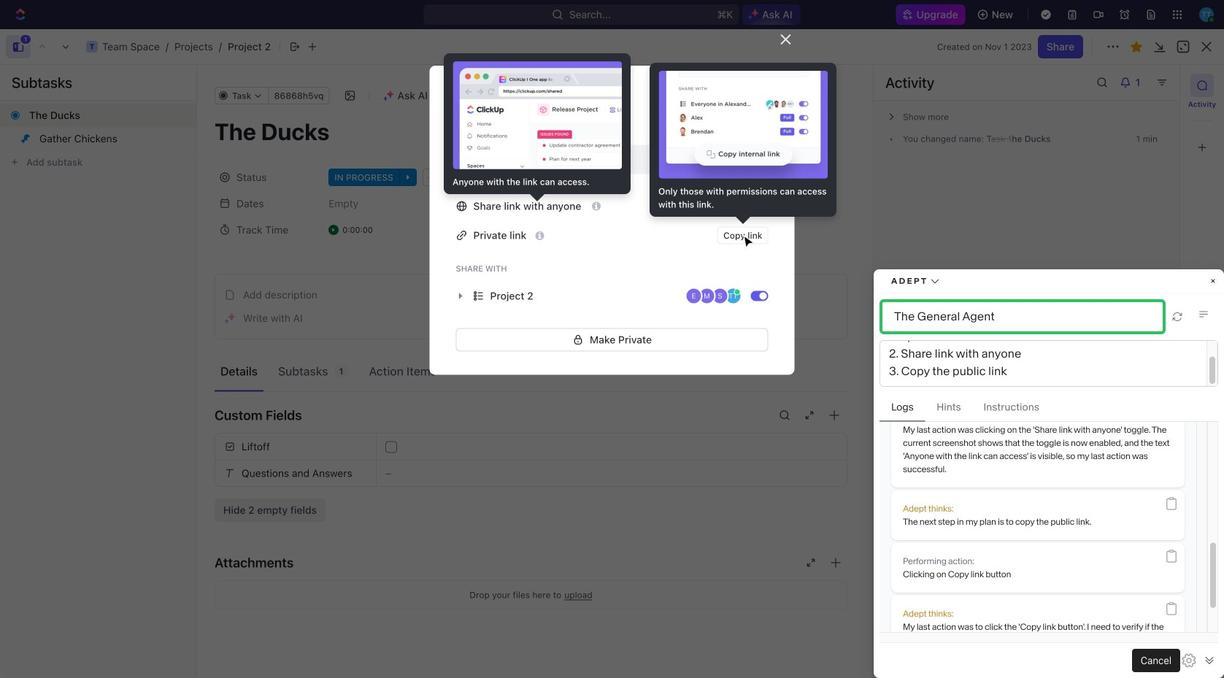 Task type: locate. For each thing, give the bounding box(es) containing it.
Edit task name text field
[[215, 118, 848, 145]]

task sidebar content section
[[874, 65, 1180, 679]]

None checkbox
[[386, 442, 397, 453]]

task sidebar navigation tab list
[[1187, 74, 1219, 159]]

drumstick bite image
[[21, 134, 30, 143]]

Invite by name or email text field
[[464, 149, 715, 171]]

Search tasks... text field
[[1070, 140, 1216, 161]]



Task type: describe. For each thing, give the bounding box(es) containing it.
custom fields element
[[215, 433, 848, 522]]

team space, , element
[[86, 41, 98, 53]]

none checkbox inside custom fields element
[[386, 442, 397, 453]]

sidebar navigation
[[0, 62, 186, 679]]



Task type: vqa. For each thing, say whether or not it's contained in the screenshot.
the Task sidebar content section
yes



